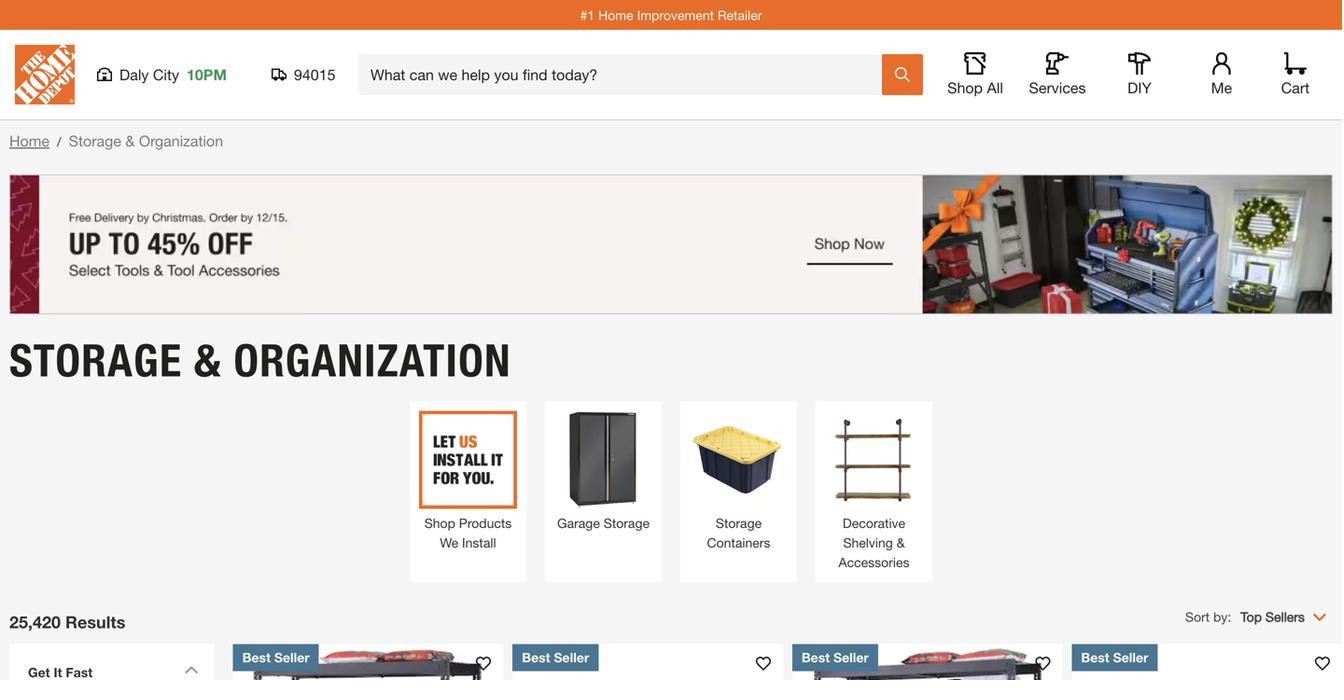 Task type: describe. For each thing, give the bounding box(es) containing it.
storage & organization
[[9, 334, 511, 388]]

it
[[54, 665, 62, 680]]

decorative shelving & accessories link
[[825, 411, 923, 572]]

94015
[[294, 66, 336, 84]]

home / storage & organization
[[9, 132, 223, 150]]

home link
[[9, 132, 49, 150]]

containers
[[707, 535, 770, 551]]

25,420 results
[[9, 612, 125, 632]]

products
[[459, 516, 512, 531]]

shop for shop products we install
[[424, 516, 455, 531]]

city
[[153, 66, 179, 84]]

decorative shelving & accessories
[[839, 516, 910, 570]]

shop products we install link
[[419, 411, 517, 553]]

seller for "6 ft. fold-in-half table: almond" image
[[1113, 650, 1149, 665]]

storage inside "storage containers"
[[716, 516, 762, 531]]

get it fast link
[[19, 654, 205, 680]]

get it fast
[[28, 665, 93, 680]]

caret icon image
[[184, 666, 198, 674]]

garage
[[557, 516, 600, 531]]

seller for 4-tier industrial duty steel freestanding garage storage shelving unit in black (77 in. w x 78 in. h x 24 in. d) image
[[274, 650, 310, 665]]

best for "27 gal. tough storage tote in black with yellow lid" image
[[522, 650, 550, 665]]

daly
[[119, 66, 149, 84]]

& inside the decorative shelving & accessories
[[897, 535, 905, 551]]

0 vertical spatial organization
[[139, 132, 223, 150]]

we
[[440, 535, 458, 551]]

storage containers
[[707, 516, 770, 551]]

1 horizontal spatial organization
[[234, 334, 511, 388]]

results
[[65, 612, 125, 632]]

27 gal. tough storage tote in black with yellow lid image
[[513, 644, 783, 680]]

shop all
[[947, 79, 1003, 97]]

sponsored banner image
[[9, 175, 1333, 314]]

94015 button
[[272, 65, 336, 84]]

seller for "27 gal. tough storage tote in black with yellow lid" image
[[554, 650, 589, 665]]

diy
[[1128, 79, 1152, 97]]

by:
[[1214, 609, 1231, 625]]

best for 4-tier industrial duty steel freestanding garage storage shelving unit in black (77 in. w x 78 in. h x 24 in. d) image
[[242, 650, 271, 665]]

storage containers link
[[690, 411, 788, 553]]

garage storage link
[[554, 411, 652, 533]]

best seller for 4-tier industrial duty steel freestanding garage storage shelving unit in black (77 in. w x 78 in. h x 24 in. d) image
[[242, 650, 310, 665]]

25,420
[[9, 612, 61, 632]]

#1
[[580, 7, 595, 23]]

fast
[[66, 665, 93, 680]]



Task type: locate. For each thing, give the bounding box(es) containing it.
install
[[462, 535, 496, 551]]

home right #1
[[598, 7, 633, 23]]

garage storage
[[557, 516, 650, 531]]

0 vertical spatial shop
[[947, 79, 983, 97]]

/
[[57, 134, 61, 149]]

1 horizontal spatial home
[[598, 7, 633, 23]]

2 seller from the left
[[554, 650, 589, 665]]

accessories
[[839, 555, 910, 570]]

3 seller from the left
[[834, 650, 869, 665]]

1 best seller from the left
[[242, 650, 310, 665]]

decorative shelving & accessories image
[[825, 411, 923, 509]]

seller
[[274, 650, 310, 665], [554, 650, 589, 665], [834, 650, 869, 665], [1113, 650, 1149, 665]]

best seller for 5-tier industrial duty steel freestanding garage storage shelving unit in black (90 in. w x 90 in. h x 24 in. d) image
[[802, 650, 869, 665]]

best seller
[[242, 650, 310, 665], [522, 650, 589, 665], [802, 650, 869, 665], [1081, 650, 1149, 665]]

decorative
[[843, 516, 905, 531]]

get
[[28, 665, 50, 680]]

all
[[987, 79, 1003, 97]]

1 horizontal spatial shop
[[947, 79, 983, 97]]

me
[[1211, 79, 1232, 97]]

shop products we install image
[[419, 411, 517, 509]]

1 horizontal spatial &
[[194, 334, 222, 388]]

4-tier industrial duty steel freestanding garage storage shelving unit in black (77 in. w x 78 in. h x 24 in. d) image
[[233, 644, 503, 680]]

daly city 10pm
[[119, 66, 227, 84]]

1 vertical spatial shop
[[424, 516, 455, 531]]

shop for shop all
[[947, 79, 983, 97]]

10pm
[[187, 66, 227, 84]]

2 best seller from the left
[[522, 650, 589, 665]]

cart link
[[1275, 52, 1316, 97]]

shop left "all" on the top right
[[947, 79, 983, 97]]

3 best from the left
[[802, 650, 830, 665]]

best
[[242, 650, 271, 665], [522, 650, 550, 665], [802, 650, 830, 665], [1081, 650, 1110, 665]]

shop all button
[[946, 52, 1005, 97]]

5-tier industrial duty steel freestanding garage storage shelving unit in black (90 in. w x 90 in. h x 24 in. d) image
[[792, 644, 1063, 680]]

0 horizontal spatial home
[[9, 132, 49, 150]]

services
[[1029, 79, 1086, 97]]

top
[[1241, 609, 1262, 625]]

organization
[[139, 132, 223, 150], [234, 334, 511, 388]]

services button
[[1028, 52, 1087, 97]]

1 vertical spatial organization
[[234, 334, 511, 388]]

6 ft. fold-in-half table: almond image
[[1072, 644, 1342, 680]]

What can we help you find today? search field
[[371, 55, 881, 94]]

home left / at the left of the page
[[9, 132, 49, 150]]

best seller for "27 gal. tough storage tote in black with yellow lid" image
[[522, 650, 589, 665]]

seller for 5-tier industrial duty steel freestanding garage storage shelving unit in black (90 in. w x 90 in. h x 24 in. d) image
[[834, 650, 869, 665]]

1 seller from the left
[[274, 650, 310, 665]]

storage containers image
[[690, 411, 788, 509]]

0 vertical spatial &
[[125, 132, 135, 150]]

best for "6 ft. fold-in-half table: almond" image
[[1081, 650, 1110, 665]]

&
[[125, 132, 135, 150], [194, 334, 222, 388], [897, 535, 905, 551]]

shop products we install
[[424, 516, 512, 551]]

0 horizontal spatial &
[[125, 132, 135, 150]]

1 best from the left
[[242, 650, 271, 665]]

2 horizontal spatial &
[[897, 535, 905, 551]]

storage
[[69, 132, 121, 150], [9, 334, 182, 388], [604, 516, 650, 531], [716, 516, 762, 531]]

0 horizontal spatial shop
[[424, 516, 455, 531]]

diy button
[[1110, 52, 1170, 97]]

best seller for "6 ft. fold-in-half table: almond" image
[[1081, 650, 1149, 665]]

1 vertical spatial home
[[9, 132, 49, 150]]

0 horizontal spatial organization
[[139, 132, 223, 150]]

3 best seller from the left
[[802, 650, 869, 665]]

shop inside shop products we install
[[424, 516, 455, 531]]

0 vertical spatial home
[[598, 7, 633, 23]]

shop
[[947, 79, 983, 97], [424, 516, 455, 531]]

garage storage image
[[554, 411, 652, 509]]

home
[[598, 7, 633, 23], [9, 132, 49, 150]]

4 best from the left
[[1081, 650, 1110, 665]]

1 vertical spatial &
[[194, 334, 222, 388]]

the home depot logo image
[[15, 45, 75, 105]]

4 seller from the left
[[1113, 650, 1149, 665]]

2 vertical spatial &
[[897, 535, 905, 551]]

4 best seller from the left
[[1081, 650, 1149, 665]]

improvement
[[637, 7, 714, 23]]

cart
[[1281, 79, 1310, 97]]

2 best from the left
[[522, 650, 550, 665]]

retailer
[[718, 7, 762, 23]]

shop inside button
[[947, 79, 983, 97]]

#1 home improvement retailer
[[580, 7, 762, 23]]

sort
[[1185, 609, 1210, 625]]

best for 5-tier industrial duty steel freestanding garage storage shelving unit in black (90 in. w x 90 in. h x 24 in. d) image
[[802, 650, 830, 665]]

me button
[[1192, 52, 1252, 97]]

shelving
[[843, 535, 893, 551]]

shop up we
[[424, 516, 455, 531]]

sellers
[[1266, 609, 1305, 625]]

sort by: top sellers
[[1185, 609, 1305, 625]]



Task type: vqa. For each thing, say whether or not it's contained in the screenshot.
a
no



